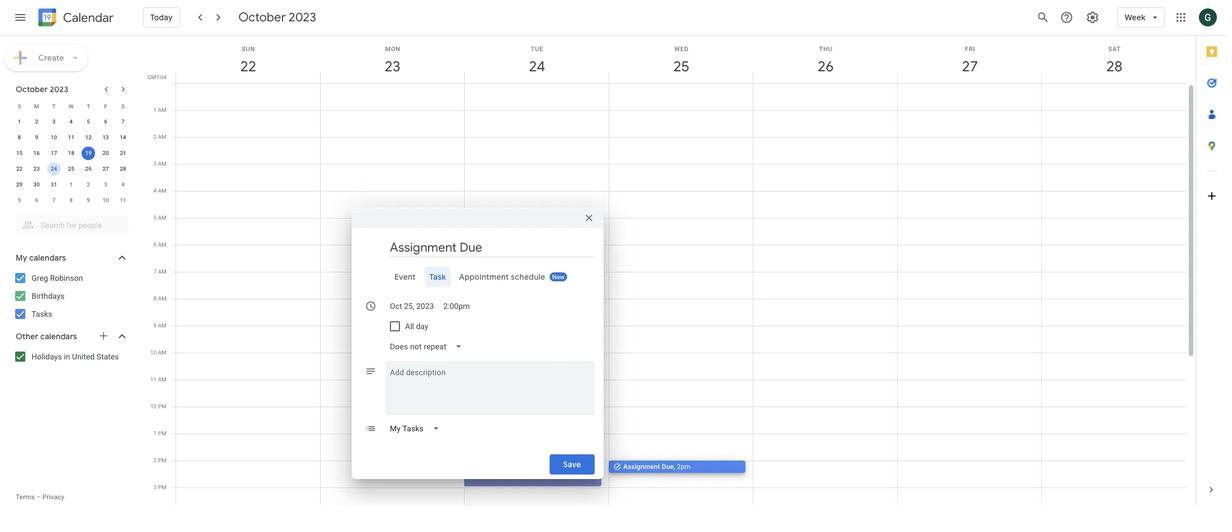 Task type: describe. For each thing, give the bounding box(es) containing it.
11 for november 11 element
[[120, 198, 126, 204]]

my calendars list
[[2, 270, 140, 324]]

1 cell from the left
[[176, 83, 321, 507]]

november 5 element
[[13, 194, 26, 208]]

wed
[[674, 46, 689, 53]]

calendar heading
[[61, 10, 114, 26]]

2 for 2 pm
[[154, 458, 157, 464]]

2 am
[[153, 134, 167, 140]]

25 inside row
[[68, 166, 74, 172]]

2 pm
[[154, 458, 167, 464]]

22 inside column header
[[240, 57, 256, 76]]

3 up 10 element
[[52, 119, 55, 125]]

29 element
[[13, 178, 26, 192]]

sat 28
[[1106, 46, 1122, 76]]

today button
[[143, 4, 180, 31]]

24 column header
[[464, 36, 609, 83]]

25 column header
[[609, 36, 754, 83]]

26 link
[[813, 54, 839, 80]]

24 cell
[[45, 161, 63, 177]]

0 horizontal spatial 8
[[18, 134, 21, 141]]

1 t from the left
[[52, 103, 56, 109]]

31 element
[[47, 178, 61, 192]]

16 element
[[30, 147, 43, 160]]

0 horizontal spatial 4
[[70, 119, 73, 125]]

28 column header
[[1042, 36, 1187, 83]]

2 down m
[[35, 119, 38, 125]]

tasks
[[32, 310, 52, 319]]

am for 8 am
[[158, 296, 167, 302]]

26 column header
[[753, 36, 898, 83]]

tue
[[531, 46, 544, 53]]

birthdays
[[32, 292, 65, 301]]

row inside grid
[[171, 83, 1187, 507]]

11 element
[[64, 131, 78, 145]]

12 for 12
[[85, 134, 92, 141]]

row containing 1
[[11, 114, 132, 130]]

due
[[662, 464, 674, 472]]

17
[[51, 150, 57, 156]]

calendar
[[63, 10, 114, 26]]

sun
[[242, 46, 255, 53]]

6 cell from the left
[[1042, 83, 1187, 507]]

greg
[[32, 274, 48, 283]]

november 8 element
[[64, 194, 78, 208]]

thu
[[819, 46, 833, 53]]

1 s from the left
[[18, 103, 21, 109]]

row containing 5
[[11, 193, 132, 209]]

f
[[104, 103, 107, 109]]

schedule
[[511, 272, 546, 282]]

1 am
[[153, 107, 167, 113]]

25 inside wed 25
[[673, 57, 689, 76]]

10 for november 10 element
[[103, 198, 109, 204]]

task button
[[425, 267, 450, 288]]

gmt-04
[[147, 74, 167, 80]]

12 pm
[[150, 404, 167, 410]]

19, today element
[[82, 147, 95, 160]]

3 am
[[153, 161, 167, 167]]

0 vertical spatial 9
[[35, 134, 38, 141]]

7 for november 7 element
[[52, 198, 55, 204]]

4 cell from the left
[[754, 83, 898, 507]]

2 for november 2 element
[[87, 182, 90, 188]]

terms
[[16, 494, 35, 502]]

5 for 5 am
[[153, 215, 157, 221]]

28 link
[[1102, 54, 1128, 80]]

other calendars
[[16, 332, 77, 342]]

21 element
[[116, 147, 130, 160]]

21
[[120, 150, 126, 156]]

task
[[429, 272, 446, 282]]

26 inside row
[[85, 166, 92, 172]]

states
[[97, 353, 119, 362]]

week button
[[1118, 4, 1165, 31]]

pm for 3 pm
[[158, 485, 167, 491]]

9 for november 9 element
[[87, 198, 90, 204]]

30 element
[[30, 178, 43, 192]]

settings menu image
[[1086, 11, 1100, 24]]

10 element
[[47, 131, 61, 145]]

23 inside mon 23
[[384, 57, 400, 76]]

grid containing 22
[[144, 36, 1196, 507]]

november 11 element
[[116, 194, 130, 208]]

tue 24
[[528, 46, 544, 76]]

3 for 3 pm
[[154, 485, 157, 491]]

other
[[16, 332, 38, 342]]

am for 7 am
[[158, 269, 167, 275]]

october 2023 grid
[[11, 98, 132, 209]]

2 t from the left
[[87, 103, 90, 109]]

my calendars
[[16, 253, 66, 263]]

24 link
[[524, 54, 550, 80]]

november 6 element
[[30, 194, 43, 208]]

15
[[16, 150, 23, 156]]

greg robinson
[[32, 274, 83, 283]]

4 am
[[153, 188, 167, 194]]

new
[[553, 274, 565, 281]]

7 am
[[153, 269, 167, 275]]

17 element
[[47, 147, 61, 160]]

1 up 15
[[18, 119, 21, 125]]

2 for 2 – 3pm
[[469, 472, 473, 480]]

13 element
[[99, 131, 112, 145]]

15 element
[[13, 147, 26, 160]]

– for 2
[[474, 472, 479, 480]]

27 inside column header
[[961, 57, 978, 76]]

2 – 3pm cell
[[464, 83, 609, 507]]

assignment
[[623, 464, 660, 472]]

23 column header
[[320, 36, 465, 83]]

11 am
[[150, 377, 167, 383]]

,
[[674, 464, 675, 472]]

31
[[51, 182, 57, 188]]

holidays in united states
[[32, 353, 119, 362]]

1 horizontal spatial tab list
[[1196, 36, 1227, 475]]

in
[[64, 353, 70, 362]]

6 for november 6 'element'
[[35, 198, 38, 204]]

am for 11 am
[[158, 377, 167, 383]]

november 4 element
[[116, 178, 130, 192]]

week
[[1125, 12, 1146, 23]]

am for 3 am
[[158, 161, 167, 167]]

Add title text field
[[390, 240, 595, 257]]

3 for the november 3 element
[[104, 182, 107, 188]]

9 am
[[153, 323, 167, 329]]

add other calendars image
[[98, 331, 109, 342]]

1 for 1 pm
[[154, 431, 157, 437]]

10 for 10 element
[[51, 134, 57, 141]]

27 inside row
[[103, 166, 109, 172]]

cell containing assignment due
[[609, 83, 754, 507]]

3pm
[[481, 472, 494, 480]]

sat
[[1108, 46, 1121, 53]]

today
[[150, 12, 173, 23]]

10 am
[[150, 350, 167, 356]]

1 pm
[[154, 431, 167, 437]]

robinson
[[50, 274, 83, 283]]

19 cell
[[80, 146, 97, 161]]

30
[[33, 182, 40, 188]]

Add description text field
[[385, 366, 595, 407]]

privacy link
[[43, 494, 64, 502]]

united
[[72, 353, 95, 362]]

5 cell from the left
[[898, 83, 1042, 507]]

fri 27
[[961, 46, 978, 76]]

24 inside cell
[[51, 166, 57, 172]]

privacy
[[43, 494, 64, 502]]

2 cell from the left
[[321, 83, 465, 507]]

28 inside row
[[120, 166, 126, 172]]

18
[[68, 150, 74, 156]]

13
[[103, 134, 109, 141]]

19
[[85, 150, 92, 156]]

thu 26
[[817, 46, 833, 76]]

9 for 9 am
[[153, 323, 157, 329]]

day
[[416, 322, 428, 331]]

m
[[34, 103, 39, 109]]

1 for the november 1 element
[[70, 182, 73, 188]]

all day
[[405, 322, 428, 331]]

am for 1 am
[[158, 107, 167, 113]]

18 element
[[64, 147, 78, 160]]



Task type: vqa. For each thing, say whether or not it's contained in the screenshot.


Task type: locate. For each thing, give the bounding box(es) containing it.
calendar element
[[36, 6, 114, 31]]

7 down 6 am
[[153, 269, 157, 275]]

None field
[[385, 337, 471, 357], [385, 419, 448, 439], [385, 337, 471, 357], [385, 419, 448, 439]]

calendars up in on the left of page
[[40, 332, 77, 342]]

0 vertical spatial 11
[[68, 134, 74, 141]]

4 am from the top
[[158, 188, 167, 194]]

other calendars button
[[2, 328, 140, 346]]

0 horizontal spatial 22
[[16, 166, 23, 172]]

2 horizontal spatial 6
[[153, 242, 157, 248]]

october
[[238, 10, 286, 25], [16, 84, 48, 95]]

0 vertical spatial 22
[[240, 57, 256, 76]]

Start time text field
[[443, 300, 470, 313]]

4
[[70, 119, 73, 125], [121, 182, 125, 188], [153, 188, 157, 194]]

2 horizontal spatial 5
[[153, 215, 157, 221]]

28 down the sat
[[1106, 57, 1122, 76]]

11 am from the top
[[158, 377, 167, 383]]

am up 7 am
[[158, 242, 167, 248]]

am down 1 am
[[158, 134, 167, 140]]

1 horizontal spatial 24
[[528, 57, 544, 76]]

04
[[160, 74, 167, 80]]

27 column header
[[897, 36, 1042, 83]]

1 vertical spatial 10
[[103, 198, 109, 204]]

3 down 27 element
[[104, 182, 107, 188]]

0 horizontal spatial 24
[[51, 166, 57, 172]]

10
[[51, 134, 57, 141], [103, 198, 109, 204], [150, 350, 157, 356]]

1 vertical spatial 5
[[18, 198, 21, 204]]

26 down thu
[[817, 57, 833, 76]]

1 vertical spatial 2023
[[50, 84, 68, 95]]

create button
[[5, 44, 88, 71]]

6 inside 'element'
[[35, 198, 38, 204]]

9 up "10 am"
[[153, 323, 157, 329]]

2 horizontal spatial 7
[[153, 269, 157, 275]]

am for 5 am
[[158, 215, 167, 221]]

terms – privacy
[[16, 494, 64, 502]]

t left "f"
[[87, 103, 90, 109]]

2 left 3pm
[[469, 472, 473, 480]]

20 element
[[99, 147, 112, 160]]

11 down november 4 element
[[120, 198, 126, 204]]

4 for november 4 element
[[121, 182, 125, 188]]

calendars
[[29, 253, 66, 263], [40, 332, 77, 342]]

0 horizontal spatial 2023
[[50, 84, 68, 95]]

wed 25
[[673, 46, 689, 76]]

1 horizontal spatial 26
[[817, 57, 833, 76]]

0 horizontal spatial 25
[[68, 166, 74, 172]]

28 down 21 element
[[120, 166, 126, 172]]

25 link
[[668, 54, 694, 80]]

6 down 30 element
[[35, 198, 38, 204]]

26 inside 'column header'
[[817, 57, 833, 76]]

1 horizontal spatial 23
[[384, 57, 400, 76]]

november 1 element
[[64, 178, 78, 192]]

november 2 element
[[82, 178, 95, 192]]

27 down fri
[[961, 57, 978, 76]]

6 for 6 am
[[153, 242, 157, 248]]

pm for 2 pm
[[158, 458, 167, 464]]

9
[[35, 134, 38, 141], [87, 198, 90, 204], [153, 323, 157, 329]]

22 column header
[[176, 36, 321, 83]]

0 vertical spatial 23
[[384, 57, 400, 76]]

5 am from the top
[[158, 215, 167, 221]]

9 down november 2 element
[[87, 198, 90, 204]]

23 element
[[30, 163, 43, 176]]

7 am from the top
[[158, 269, 167, 275]]

am down 4 am
[[158, 215, 167, 221]]

row containing assignment due
[[171, 83, 1187, 507]]

1 vertical spatial 24
[[51, 166, 57, 172]]

25 element
[[64, 163, 78, 176]]

None search field
[[0, 211, 140, 236]]

9 up 16
[[35, 134, 38, 141]]

0 horizontal spatial october
[[16, 84, 48, 95]]

am down 3 am
[[158, 188, 167, 194]]

1 vertical spatial 9
[[87, 198, 90, 204]]

0 horizontal spatial 26
[[85, 166, 92, 172]]

1 vertical spatial 6
[[35, 198, 38, 204]]

my calendars button
[[2, 249, 140, 267]]

5 down 29 element
[[18, 198, 21, 204]]

october 2023
[[238, 10, 316, 25], [16, 84, 68, 95]]

3 pm from the top
[[158, 458, 167, 464]]

0 horizontal spatial 12
[[85, 134, 92, 141]]

0 horizontal spatial 6
[[35, 198, 38, 204]]

1 vertical spatial calendars
[[40, 332, 77, 342]]

23 down 16 element
[[33, 166, 40, 172]]

10 down the november 3 element
[[103, 198, 109, 204]]

am for 2 am
[[158, 134, 167, 140]]

0 vertical spatial 28
[[1106, 57, 1122, 76]]

mon 23
[[384, 46, 401, 76]]

12 element
[[82, 131, 95, 145]]

20
[[103, 150, 109, 156]]

23 down mon
[[384, 57, 400, 76]]

1 am from the top
[[158, 107, 167, 113]]

pm up 1 pm
[[158, 404, 167, 410]]

4 for 4 am
[[153, 188, 157, 194]]

8 inside 'element'
[[70, 198, 73, 204]]

28
[[1106, 57, 1122, 76], [120, 166, 126, 172]]

1 up the 2 am on the top of the page
[[153, 107, 157, 113]]

3 pm
[[154, 485, 167, 491]]

0 vertical spatial 7
[[121, 119, 125, 125]]

sun 22
[[240, 46, 256, 76]]

8 up 15
[[18, 134, 21, 141]]

1 down 12 pm
[[154, 431, 157, 437]]

8 for 8 am
[[153, 296, 157, 302]]

0 horizontal spatial 28
[[120, 166, 126, 172]]

8
[[18, 134, 21, 141], [70, 198, 73, 204], [153, 296, 157, 302]]

0 vertical spatial 26
[[817, 57, 833, 76]]

2 vertical spatial 7
[[153, 269, 157, 275]]

october 2023 up 'sun'
[[238, 10, 316, 25]]

november 3 element
[[99, 178, 112, 192]]

26
[[817, 57, 833, 76], [85, 166, 92, 172]]

am down the 2 am on the top of the page
[[158, 161, 167, 167]]

1 vertical spatial 22
[[16, 166, 23, 172]]

1 horizontal spatial s
[[121, 103, 125, 109]]

row containing s
[[11, 98, 132, 114]]

7 down the "31" element
[[52, 198, 55, 204]]

0 horizontal spatial t
[[52, 103, 56, 109]]

5 up 6 am
[[153, 215, 157, 221]]

am up 12 pm
[[158, 377, 167, 383]]

3
[[52, 119, 55, 125], [153, 161, 157, 167], [104, 182, 107, 188], [154, 485, 157, 491]]

0 horizontal spatial 23
[[33, 166, 40, 172]]

am up the 2 am on the top of the page
[[158, 107, 167, 113]]

0 horizontal spatial s
[[18, 103, 21, 109]]

tab list
[[1196, 36, 1227, 475], [361, 267, 595, 288]]

0 vertical spatial 25
[[673, 57, 689, 76]]

pm for 12 pm
[[158, 404, 167, 410]]

0 vertical spatial 8
[[18, 134, 21, 141]]

23 inside row
[[33, 166, 40, 172]]

1 vertical spatial 23
[[33, 166, 40, 172]]

2 horizontal spatial 11
[[150, 377, 157, 383]]

11 up 18
[[68, 134, 74, 141]]

holidays
[[32, 353, 62, 362]]

12
[[85, 134, 92, 141], [150, 404, 157, 410]]

1 horizontal spatial 5
[[87, 119, 90, 125]]

am down 6 am
[[158, 269, 167, 275]]

1 vertical spatial 11
[[120, 198, 126, 204]]

8 am
[[153, 296, 167, 302]]

october up m
[[16, 84, 48, 95]]

row containing 29
[[11, 177, 132, 193]]

0 horizontal spatial 5
[[18, 198, 21, 204]]

0 vertical spatial –
[[474, 472, 479, 480]]

2 vertical spatial 5
[[153, 215, 157, 221]]

november 7 element
[[47, 194, 61, 208]]

2 horizontal spatial 9
[[153, 323, 157, 329]]

1 vertical spatial 8
[[70, 198, 73, 204]]

6
[[104, 119, 107, 125], [35, 198, 38, 204], [153, 242, 157, 248]]

2023
[[289, 10, 316, 25], [50, 84, 68, 95]]

row group containing 1
[[11, 114, 132, 209]]

1 vertical spatial 27
[[103, 166, 109, 172]]

1 horizontal spatial 27
[[961, 57, 978, 76]]

5
[[87, 119, 90, 125], [18, 198, 21, 204], [153, 215, 157, 221]]

row group
[[11, 114, 132, 209]]

1 horizontal spatial 11
[[120, 198, 126, 204]]

row containing 22
[[11, 161, 132, 177]]

am for 10 am
[[158, 350, 167, 356]]

27 down 20 element
[[103, 166, 109, 172]]

0 vertical spatial 10
[[51, 134, 57, 141]]

24 inside column header
[[528, 57, 544, 76]]

9 inside grid
[[153, 323, 157, 329]]

am down 8 am
[[158, 323, 167, 329]]

27 link
[[957, 54, 983, 80]]

2 s from the left
[[121, 103, 125, 109]]

grid
[[144, 36, 1196, 507]]

2 vertical spatial 6
[[153, 242, 157, 248]]

1 pm from the top
[[158, 404, 167, 410]]

1 for 1 am
[[153, 107, 157, 113]]

10 am from the top
[[158, 350, 167, 356]]

14 element
[[116, 131, 130, 145]]

5 am
[[153, 215, 167, 221]]

calendars for other calendars
[[40, 332, 77, 342]]

10 up 17
[[51, 134, 57, 141]]

2 up 3 am
[[153, 134, 157, 140]]

1 horizontal spatial 22
[[240, 57, 256, 76]]

1 horizontal spatial 10
[[103, 198, 109, 204]]

1 horizontal spatial 9
[[87, 198, 90, 204]]

25 down wed
[[673, 57, 689, 76]]

24 down 'tue'
[[528, 57, 544, 76]]

pm down 2 pm
[[158, 485, 167, 491]]

2pm
[[677, 464, 691, 472]]

row containing 15
[[11, 146, 132, 161]]

Search for people text field
[[23, 216, 122, 236]]

am down 7 am
[[158, 296, 167, 302]]

terms link
[[16, 494, 35, 502]]

main drawer image
[[14, 11, 27, 24]]

0 vertical spatial october
[[238, 10, 286, 25]]

am down 9 am
[[158, 350, 167, 356]]

am for 9 am
[[158, 323, 167, 329]]

2 inside 'button'
[[469, 472, 473, 480]]

1 vertical spatial october 2023
[[16, 84, 68, 95]]

1 vertical spatial october
[[16, 84, 48, 95]]

– inside 'button'
[[474, 472, 479, 480]]

1 horizontal spatial 8
[[70, 198, 73, 204]]

0 vertical spatial 2023
[[289, 10, 316, 25]]

10 for 10 am
[[150, 350, 157, 356]]

2 vertical spatial 8
[[153, 296, 157, 302]]

create
[[38, 53, 64, 63]]

10 up 11 am
[[150, 350, 157, 356]]

6 inside grid
[[153, 242, 157, 248]]

mon
[[385, 46, 401, 53]]

appointment schedule
[[459, 272, 546, 282]]

0 vertical spatial 6
[[104, 119, 107, 125]]

22 link
[[235, 54, 261, 80]]

29
[[16, 182, 23, 188]]

7
[[121, 119, 125, 125], [52, 198, 55, 204], [153, 269, 157, 275]]

event
[[394, 272, 416, 282]]

2 vertical spatial 9
[[153, 323, 157, 329]]

row
[[171, 83, 1187, 507], [11, 98, 132, 114], [11, 114, 132, 130], [11, 130, 132, 146], [11, 146, 132, 161], [11, 161, 132, 177], [11, 177, 132, 193], [11, 193, 132, 209]]

3 am from the top
[[158, 161, 167, 167]]

s
[[18, 103, 21, 109], [121, 103, 125, 109]]

8 down the november 1 element
[[70, 198, 73, 204]]

tab list containing event
[[361, 267, 595, 288]]

5 up 12 element
[[87, 119, 90, 125]]

26 down 19, today element
[[85, 166, 92, 172]]

0 horizontal spatial 27
[[103, 166, 109, 172]]

11 for the "11" element
[[68, 134, 74, 141]]

0 horizontal spatial 7
[[52, 198, 55, 204]]

1 vertical spatial 26
[[85, 166, 92, 172]]

22 down 'sun'
[[240, 57, 256, 76]]

1 horizontal spatial october
[[238, 10, 286, 25]]

– left 3pm
[[474, 472, 479, 480]]

2 horizontal spatial 10
[[150, 350, 157, 356]]

22 inside 'element'
[[16, 166, 23, 172]]

6 am
[[153, 242, 167, 248]]

22 down '15' element
[[16, 166, 23, 172]]

1 horizontal spatial 25
[[673, 57, 689, 76]]

4 down 28 element
[[121, 182, 125, 188]]

14
[[120, 134, 126, 141]]

3 down 2 pm
[[154, 485, 157, 491]]

0 horizontal spatial –
[[36, 494, 41, 502]]

s left m
[[18, 103, 21, 109]]

26 element
[[82, 163, 95, 176]]

12 up 19
[[85, 134, 92, 141]]

28 element
[[116, 163, 130, 176]]

0 horizontal spatial 9
[[35, 134, 38, 141]]

2 vertical spatial 11
[[150, 377, 157, 383]]

2 horizontal spatial 8
[[153, 296, 157, 302]]

2 am from the top
[[158, 134, 167, 140]]

am for 4 am
[[158, 188, 167, 194]]

8 am from the top
[[158, 296, 167, 302]]

6 up 7 am
[[153, 242, 157, 248]]

pm for 1 pm
[[158, 431, 167, 437]]

23 link
[[380, 54, 406, 80]]

1 horizontal spatial 12
[[150, 404, 157, 410]]

0 horizontal spatial 11
[[68, 134, 74, 141]]

event button
[[390, 267, 420, 288]]

12 down 11 am
[[150, 404, 157, 410]]

2 for 2 am
[[153, 134, 157, 140]]

1 vertical spatial –
[[36, 494, 41, 502]]

5 for november 5 element
[[18, 198, 21, 204]]

0 vertical spatial calendars
[[29, 253, 66, 263]]

1 vertical spatial 12
[[150, 404, 157, 410]]

1 vertical spatial 28
[[120, 166, 126, 172]]

3 for 3 am
[[153, 161, 157, 167]]

0 vertical spatial 27
[[961, 57, 978, 76]]

1 horizontal spatial 7
[[121, 119, 125, 125]]

1 horizontal spatial 2023
[[289, 10, 316, 25]]

2 – 3pm button
[[464, 461, 601, 487]]

27 element
[[99, 163, 112, 176]]

1
[[153, 107, 157, 113], [18, 119, 21, 125], [70, 182, 73, 188], [154, 431, 157, 437]]

2 down '26' element
[[87, 182, 90, 188]]

12 inside grid
[[150, 404, 157, 410]]

calendars for my calendars
[[29, 253, 66, 263]]

25 down 18 element
[[68, 166, 74, 172]]

–
[[474, 472, 479, 480], [36, 494, 41, 502]]

11 inside grid
[[150, 377, 157, 383]]

4 pm from the top
[[158, 485, 167, 491]]

– right terms
[[36, 494, 41, 502]]

24 down 17 element
[[51, 166, 57, 172]]

pm up the "3 pm"
[[158, 458, 167, 464]]

gmt-
[[147, 74, 160, 80]]

8 inside grid
[[153, 296, 157, 302]]

october up 'sun'
[[238, 10, 286, 25]]

pm up 2 pm
[[158, 431, 167, 437]]

6 am from the top
[[158, 242, 167, 248]]

calendars up greg
[[29, 253, 66, 263]]

12 for 12 pm
[[150, 404, 157, 410]]

1 horizontal spatial t
[[87, 103, 90, 109]]

2 – 3pm
[[469, 472, 494, 480]]

1 horizontal spatial october 2023
[[238, 10, 316, 25]]

24 element
[[47, 163, 61, 176]]

2 pm from the top
[[158, 431, 167, 437]]

6 down "f"
[[104, 119, 107, 125]]

1 horizontal spatial 28
[[1106, 57, 1122, 76]]

all
[[405, 322, 414, 331]]

2 horizontal spatial 4
[[153, 188, 157, 194]]

my
[[16, 253, 27, 263]]

4 down 3 am
[[153, 188, 157, 194]]

23
[[384, 57, 400, 76], [33, 166, 40, 172]]

0 horizontal spatial tab list
[[361, 267, 595, 288]]

november 9 element
[[82, 194, 95, 208]]

4 down w
[[70, 119, 73, 125]]

s right "f"
[[121, 103, 125, 109]]

0 horizontal spatial october 2023
[[16, 84, 68, 95]]

12 inside 12 element
[[85, 134, 92, 141]]

2
[[35, 119, 38, 125], [153, 134, 157, 140], [87, 182, 90, 188], [154, 458, 157, 464], [469, 472, 473, 480]]

w
[[69, 103, 74, 109]]

Start date text field
[[390, 300, 434, 313]]

11 for 11 am
[[150, 377, 157, 383]]

1 horizontal spatial –
[[474, 472, 479, 480]]

t left w
[[52, 103, 56, 109]]

october 2023 up m
[[16, 84, 68, 95]]

5 inside grid
[[153, 215, 157, 221]]

8 for november 8 'element'
[[70, 198, 73, 204]]

16
[[33, 150, 40, 156]]

24
[[528, 57, 544, 76], [51, 166, 57, 172]]

0 horizontal spatial 10
[[51, 134, 57, 141]]

11 down "10 am"
[[150, 377, 157, 383]]

2 down 1 pm
[[154, 458, 157, 464]]

9 am from the top
[[158, 323, 167, 329]]

1 vertical spatial 25
[[68, 166, 74, 172]]

fri
[[965, 46, 976, 53]]

1 horizontal spatial 4
[[121, 182, 125, 188]]

3 up 4 am
[[153, 161, 157, 167]]

assignment due , 2pm
[[623, 464, 691, 472]]

0 vertical spatial october 2023
[[238, 10, 316, 25]]

1 down 25 element
[[70, 182, 73, 188]]

7 for 7 am
[[153, 269, 157, 275]]

8 up 9 am
[[153, 296, 157, 302]]

– for terms
[[36, 494, 41, 502]]

1 horizontal spatial 6
[[104, 119, 107, 125]]

1 vertical spatial 7
[[52, 198, 55, 204]]

3 inside the november 3 element
[[104, 182, 107, 188]]

11
[[68, 134, 74, 141], [120, 198, 126, 204], [150, 377, 157, 383]]

cell
[[176, 83, 321, 507], [321, 83, 465, 507], [609, 83, 754, 507], [754, 83, 898, 507], [898, 83, 1042, 507], [1042, 83, 1187, 507]]

new element
[[550, 273, 568, 282]]

row containing 8
[[11, 130, 132, 146]]

november 10 element
[[99, 194, 112, 208]]

0 vertical spatial 24
[[528, 57, 544, 76]]

2 vertical spatial 10
[[150, 350, 157, 356]]

0 vertical spatial 5
[[87, 119, 90, 125]]

7 up the 14
[[121, 119, 125, 125]]

10 inside grid
[[150, 350, 157, 356]]

28 inside column header
[[1106, 57, 1122, 76]]

am for 6 am
[[158, 242, 167, 248]]

27
[[961, 57, 978, 76], [103, 166, 109, 172]]

22 element
[[13, 163, 26, 176]]

3 cell from the left
[[609, 83, 754, 507]]



